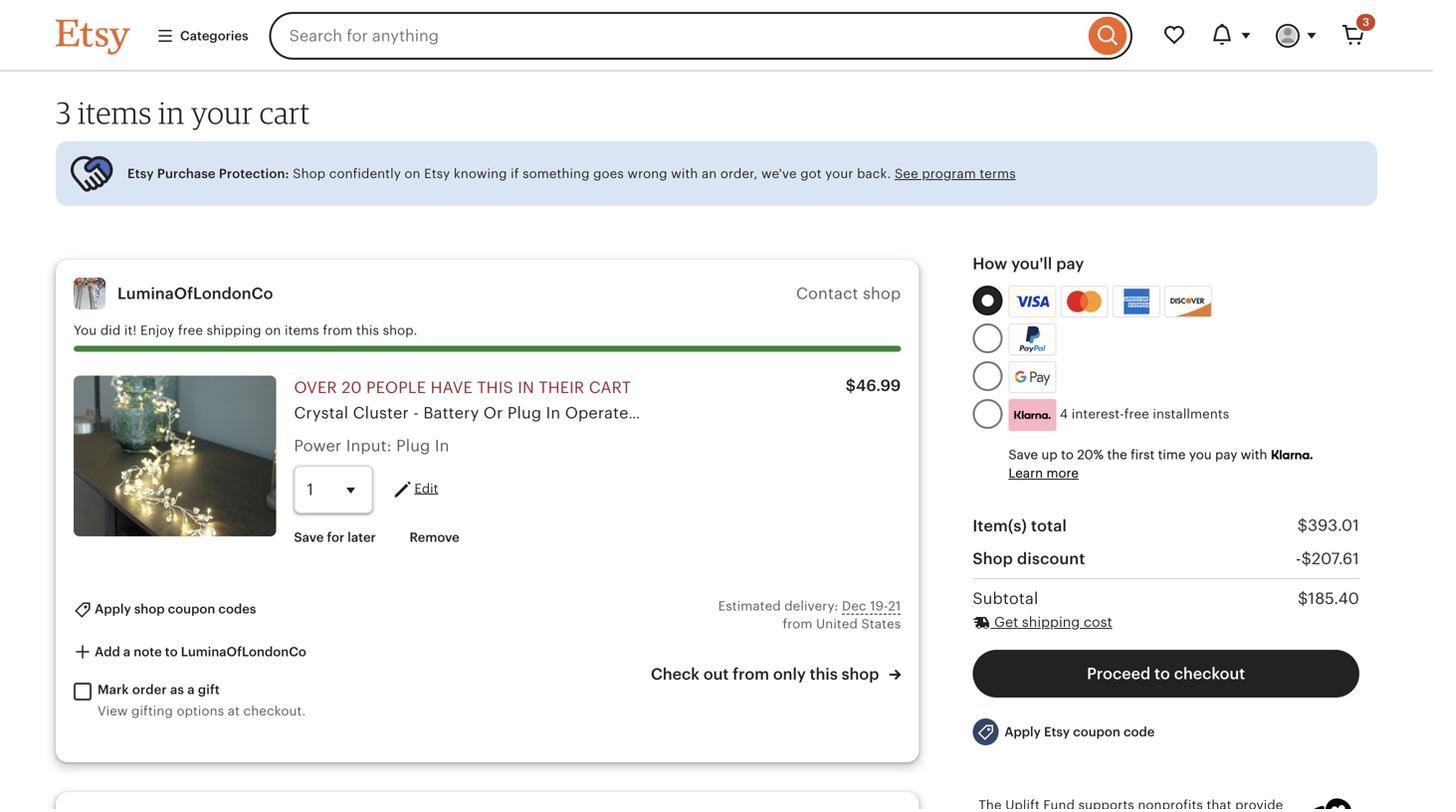 Task type: locate. For each thing, give the bounding box(es) containing it.
see
[[895, 166, 919, 181]]

in
[[546, 404, 561, 422], [435, 437, 450, 455]]

1 horizontal spatial a
[[187, 683, 195, 698]]

1 vertical spatial luminaoflondonco
[[181, 645, 307, 660]]

cart up "protection:"
[[260, 94, 310, 131]]

save for save for later
[[294, 530, 324, 545]]

0 horizontal spatial with
[[671, 166, 698, 181]]

$ down contact shop
[[846, 377, 856, 395]]

this up the or
[[477, 379, 514, 397]]

1 vertical spatial your
[[826, 166, 854, 181]]

proceed to checkout button
[[973, 650, 1360, 698]]

- left 207.61
[[1296, 550, 1302, 568]]

cart
[[260, 94, 310, 131], [589, 379, 631, 397]]

a right as
[[187, 683, 195, 698]]

1 horizontal spatial to
[[1061, 448, 1074, 463]]

input:
[[346, 437, 392, 455]]

1 vertical spatial in
[[518, 379, 535, 397]]

1 vertical spatial a
[[187, 683, 195, 698]]

1 horizontal spatial save
[[1009, 448, 1038, 463]]

this
[[356, 323, 379, 338], [477, 379, 514, 397], [810, 665, 838, 683]]

mark order as a gift view gifting options at checkout.
[[98, 683, 306, 719]]

pay right you
[[1216, 448, 1238, 463]]

pay
[[1057, 255, 1085, 273], [1216, 448, 1238, 463]]

1 vertical spatial shop
[[134, 602, 165, 617]]

plug right the or
[[508, 404, 542, 422]]

0 horizontal spatial this
[[356, 323, 379, 338]]

see program terms link
[[895, 166, 1016, 181]]

this right only
[[810, 665, 838, 683]]

2 horizontal spatial this
[[810, 665, 838, 683]]

wrong
[[628, 166, 668, 181]]

shop right "protection:"
[[293, 166, 326, 181]]

0 vertical spatial with
[[671, 166, 698, 181]]

this for over
[[477, 379, 514, 397]]

coupon up add a note to luminaoflondonco dropdown button
[[168, 602, 215, 617]]

confidently
[[329, 166, 401, 181]]

shop down item(s)
[[973, 550, 1013, 568]]

1 horizontal spatial cart
[[589, 379, 631, 397]]

this inside over 20 people have this in their cart crystal cluster - battery or plug in operated fairy light string
[[477, 379, 514, 397]]

cart up operated
[[589, 379, 631, 397]]

pay right 'you'll'
[[1057, 255, 1085, 273]]

a
[[123, 645, 131, 660], [187, 683, 195, 698]]

your right got at the right of the page
[[826, 166, 854, 181]]

1 vertical spatial on
[[265, 323, 281, 338]]

in
[[158, 94, 185, 131], [518, 379, 535, 397]]

in up crystal cluster - battery or plug in operated fairy light string link
[[518, 379, 535, 397]]

a right 'add'
[[123, 645, 131, 660]]

2 vertical spatial this
[[810, 665, 838, 683]]

contact shop
[[796, 285, 901, 303]]

apply etsy coupon code button
[[958, 710, 1170, 755]]

$ 46.99
[[846, 377, 901, 395]]

1 horizontal spatial with
[[1241, 448, 1268, 463]]

from
[[323, 323, 353, 338], [783, 617, 813, 632], [733, 665, 770, 683]]

1 horizontal spatial your
[[826, 166, 854, 181]]

1 vertical spatial pay
[[1216, 448, 1238, 463]]

etsy left 'knowing'
[[424, 166, 450, 181]]

apply inside apply etsy coupon code dropdown button
[[1005, 725, 1041, 740]]

0 horizontal spatial from
[[323, 323, 353, 338]]

None search field
[[269, 12, 1133, 60]]

a inside mark order as a gift view gifting options at checkout.
[[187, 683, 195, 698]]

this left 'shop.'
[[356, 323, 379, 338]]

to inside add a note to luminaoflondonco dropdown button
[[165, 645, 178, 660]]

- down people
[[413, 404, 419, 422]]

save left "for"
[[294, 530, 324, 545]]

1 horizontal spatial in
[[518, 379, 535, 397]]

$ down the - $ 207.61 at bottom
[[1298, 590, 1309, 608]]

- $ 207.61
[[1296, 550, 1360, 568]]

the
[[1107, 448, 1128, 463]]

save inside save up to 20% the first time you pay with klarna. learn more
[[1009, 448, 1038, 463]]

add
[[95, 645, 120, 660]]

0 horizontal spatial shipping
[[207, 323, 262, 338]]

items
[[78, 94, 152, 131], [285, 323, 319, 338]]

total
[[1031, 517, 1067, 535]]

shop for contact
[[863, 285, 901, 303]]

from down delivery:
[[783, 617, 813, 632]]

save for save up to 20% the first time you pay with klarna. learn more
[[1009, 448, 1038, 463]]

0 vertical spatial shop
[[863, 285, 901, 303]]

only
[[773, 665, 806, 683]]

shop.
[[383, 323, 418, 338]]

2 horizontal spatial etsy
[[1044, 725, 1070, 740]]

check out from only this shop
[[651, 665, 883, 683]]

with left "klarna."
[[1241, 448, 1268, 463]]

this for check
[[810, 665, 838, 683]]

categories button
[[141, 18, 263, 54]]

more
[[1047, 466, 1079, 481]]

1 horizontal spatial shop
[[973, 550, 1013, 568]]

plug inside over 20 people have this in their cart crystal cluster - battery or plug in operated fairy light string
[[508, 404, 542, 422]]

edit button
[[391, 478, 438, 502]]

plug up edit button
[[396, 437, 431, 455]]

1 horizontal spatial pay
[[1216, 448, 1238, 463]]

1 vertical spatial 3
[[56, 94, 71, 131]]

delivery:
[[785, 599, 839, 614]]

to right proceed
[[1155, 665, 1171, 683]]

0 horizontal spatial -
[[413, 404, 419, 422]]

cluster
[[353, 404, 409, 422]]

3 for 3 items in your cart
[[56, 94, 71, 131]]

apply inside 'apply shop coupon codes' dropdown button
[[95, 602, 131, 617]]

etsy left purchase
[[127, 166, 154, 181]]

1 vertical spatial from
[[783, 617, 813, 632]]

or
[[484, 404, 503, 422]]

1 horizontal spatial on
[[405, 166, 421, 181]]

3 inside categories banner
[[1363, 16, 1370, 28]]

0 vertical spatial from
[[323, 323, 353, 338]]

1 horizontal spatial items
[[285, 323, 319, 338]]

1 vertical spatial shipping
[[1022, 615, 1080, 630]]

0 horizontal spatial your
[[191, 94, 253, 131]]

1 vertical spatial in
[[435, 437, 450, 455]]

0 horizontal spatial cart
[[260, 94, 310, 131]]

0 horizontal spatial etsy
[[127, 166, 154, 181]]

3
[[1363, 16, 1370, 28], [56, 94, 71, 131]]

plug
[[508, 404, 542, 422], [396, 437, 431, 455]]

coupon left code
[[1073, 725, 1121, 740]]

1 vertical spatial items
[[285, 323, 319, 338]]

from right out
[[733, 665, 770, 683]]

0 vertical spatial shipping
[[207, 323, 262, 338]]

1 vertical spatial free
[[1125, 407, 1150, 422]]

0 vertical spatial in
[[546, 404, 561, 422]]

learn more button
[[1009, 466, 1079, 481]]

enjoy
[[140, 323, 175, 338]]

on right confidently
[[405, 166, 421, 181]]

shop inside 'apply shop coupon codes' dropdown button
[[134, 602, 165, 617]]

1 horizontal spatial plug
[[508, 404, 542, 422]]

protection:
[[219, 166, 289, 181]]

1 vertical spatial coupon
[[1073, 725, 1121, 740]]

1 horizontal spatial coupon
[[1073, 725, 1121, 740]]

0 horizontal spatial on
[[265, 323, 281, 338]]

over 20 people have this in their cart crystal cluster - battery or plug in operated fairy light string
[[294, 379, 776, 422]]

this inside check out from only this shop link
[[810, 665, 838, 683]]

0 vertical spatial a
[[123, 645, 131, 660]]

order,
[[721, 166, 758, 181]]

with
[[671, 166, 698, 181], [1241, 448, 1268, 463]]

1 horizontal spatial -
[[1296, 550, 1302, 568]]

your up "protection:"
[[191, 94, 253, 131]]

luminaoflondonco inside dropdown button
[[181, 645, 307, 660]]

$ for 46.99
[[846, 377, 856, 395]]

1 vertical spatial plug
[[396, 437, 431, 455]]

item(s) total
[[973, 517, 1067, 535]]

0 horizontal spatial free
[[178, 323, 203, 338]]

program
[[922, 166, 976, 181]]

1 horizontal spatial 3
[[1363, 16, 1370, 28]]

0 vertical spatial save
[[1009, 448, 1038, 463]]

1 horizontal spatial from
[[733, 665, 770, 683]]

shop right contact
[[863, 285, 901, 303]]

0 horizontal spatial pay
[[1057, 255, 1085, 273]]

0 vertical spatial to
[[1061, 448, 1074, 463]]

you
[[1190, 448, 1212, 463]]

on
[[405, 166, 421, 181], [265, 323, 281, 338]]

0 vertical spatial 3
[[1363, 16, 1370, 28]]

1 vertical spatial -
[[1296, 550, 1302, 568]]

0 vertical spatial -
[[413, 404, 419, 422]]

2 vertical spatial shop
[[842, 665, 879, 683]]

save for later button
[[279, 519, 391, 555]]

0 vertical spatial shop
[[293, 166, 326, 181]]

from up 20
[[323, 323, 353, 338]]

dec 19-21 link
[[842, 599, 901, 614]]

for
[[327, 530, 345, 545]]

first
[[1131, 448, 1155, 463]]

shop up note
[[134, 602, 165, 617]]

estimated
[[718, 599, 781, 614]]

0 vertical spatial free
[[178, 323, 203, 338]]

save inside button
[[294, 530, 324, 545]]

discount
[[1017, 550, 1086, 568]]

0 vertical spatial apply
[[95, 602, 131, 617]]

a inside add a note to luminaoflondonco dropdown button
[[123, 645, 131, 660]]

0 vertical spatial plug
[[508, 404, 542, 422]]

207.61
[[1312, 550, 1360, 568]]

shop
[[863, 285, 901, 303], [134, 602, 165, 617], [842, 665, 879, 683]]

1 horizontal spatial in
[[546, 404, 561, 422]]

on down luminaoflondonco link
[[265, 323, 281, 338]]

0 horizontal spatial a
[[123, 645, 131, 660]]

1 vertical spatial save
[[294, 530, 324, 545]]

with left an
[[671, 166, 698, 181]]

categories banner
[[20, 0, 1414, 72]]

0 vertical spatial coupon
[[168, 602, 215, 617]]

$ up the - $ 207.61 at bottom
[[1298, 517, 1308, 535]]

0 vertical spatial items
[[78, 94, 152, 131]]

1 vertical spatial with
[[1241, 448, 1268, 463]]

luminaoflondonco up the enjoy
[[117, 285, 273, 303]]

to right up
[[1061, 448, 1074, 463]]

1 vertical spatial cart
[[589, 379, 631, 397]]

0 horizontal spatial in
[[158, 94, 185, 131]]

1 vertical spatial apply
[[1005, 725, 1041, 740]]

free right the enjoy
[[178, 323, 203, 338]]

order
[[132, 683, 167, 698]]

0 horizontal spatial 3
[[56, 94, 71, 131]]

apply
[[95, 602, 131, 617], [1005, 725, 1041, 740]]

0 horizontal spatial save
[[294, 530, 324, 545]]

2 horizontal spatial to
[[1155, 665, 1171, 683]]

$ 185.40
[[1298, 590, 1360, 608]]

in up purchase
[[158, 94, 185, 131]]

1 horizontal spatial free
[[1125, 407, 1150, 422]]

$ down "$ 393.01" at the bottom right of the page
[[1302, 550, 1312, 568]]

visa image
[[1016, 293, 1050, 311]]

save up learn
[[1009, 448, 1038, 463]]

etsy left code
[[1044, 725, 1070, 740]]

view
[[98, 704, 128, 719]]

shop down states
[[842, 665, 879, 683]]

uplift fund image
[[1298, 797, 1354, 809]]

in down their
[[546, 404, 561, 422]]

shipping right get
[[1022, 615, 1080, 630]]

0 vertical spatial this
[[356, 323, 379, 338]]

got
[[801, 166, 822, 181]]

paypal image
[[1012, 327, 1054, 353]]

luminaoflondonco down codes
[[181, 645, 307, 660]]

1 vertical spatial this
[[477, 379, 514, 397]]

as
[[170, 683, 184, 698]]

get shipping cost
[[991, 615, 1113, 630]]

0 vertical spatial your
[[191, 94, 253, 131]]

shop discount
[[973, 550, 1086, 568]]

shipping
[[207, 323, 262, 338], [1022, 615, 1080, 630]]

free up first
[[1125, 407, 1150, 422]]

0 horizontal spatial to
[[165, 645, 178, 660]]

2 vertical spatial to
[[1155, 665, 1171, 683]]

in inside over 20 people have this in their cart crystal cluster - battery or plug in operated fairy light string
[[518, 379, 535, 397]]

1 horizontal spatial shipping
[[1022, 615, 1080, 630]]

0 vertical spatial cart
[[260, 94, 310, 131]]

1 horizontal spatial this
[[477, 379, 514, 397]]

1 vertical spatial to
[[165, 645, 178, 660]]

$ for 393.01
[[1298, 517, 1308, 535]]

2 vertical spatial from
[[733, 665, 770, 683]]

to right note
[[165, 645, 178, 660]]

in down battery
[[435, 437, 450, 455]]

string
[[729, 404, 776, 422]]

0 vertical spatial pay
[[1057, 255, 1085, 273]]

shipping down luminaoflondonco link
[[207, 323, 262, 338]]

4 interest-free installments
[[1057, 407, 1230, 422]]

2 horizontal spatial from
[[783, 617, 813, 632]]

0 horizontal spatial apply
[[95, 602, 131, 617]]

you'll
[[1012, 255, 1053, 273]]

1 horizontal spatial apply
[[1005, 725, 1041, 740]]

apply for apply etsy coupon code
[[1005, 725, 1041, 740]]

0 horizontal spatial coupon
[[168, 602, 215, 617]]

1 horizontal spatial etsy
[[424, 166, 450, 181]]



Task type: vqa. For each thing, say whether or not it's contained in the screenshot.
coupon associated with shop
yes



Task type: describe. For each thing, give the bounding box(es) containing it.
check
[[651, 665, 700, 683]]

cost
[[1084, 615, 1113, 630]]

battery
[[423, 404, 479, 422]]

get
[[995, 615, 1019, 630]]

46.99
[[856, 377, 901, 395]]

shop inside check out from only this shop link
[[842, 665, 879, 683]]

get shipping cost button
[[973, 613, 1113, 632]]

states
[[862, 617, 901, 632]]

luminaoflondonco link
[[117, 285, 273, 303]]

terms
[[980, 166, 1016, 181]]

0 horizontal spatial items
[[78, 94, 152, 131]]

0 vertical spatial on
[[405, 166, 421, 181]]

pay inside save up to 20% the first time you pay with klarna. learn more
[[1216, 448, 1238, 463]]

remove
[[410, 530, 460, 545]]

crystal
[[294, 404, 349, 422]]

power
[[294, 437, 342, 455]]

with inside save up to 20% the first time you pay with klarna. learn more
[[1241, 448, 1268, 463]]

4
[[1060, 407, 1068, 422]]

$ 393.01
[[1298, 517, 1360, 535]]

3 for 3
[[1363, 16, 1370, 28]]

klarna.
[[1271, 448, 1313, 463]]

coupon for etsy
[[1073, 725, 1121, 740]]

$ for 185.40
[[1298, 590, 1309, 608]]

185.40
[[1309, 590, 1360, 608]]

shipping inside button
[[1022, 615, 1080, 630]]

back.
[[857, 166, 891, 181]]

crystal cluster - battery or plug in operated fairy light string image
[[74, 376, 276, 536]]

how you'll pay
[[973, 255, 1085, 273]]

installments
[[1153, 407, 1230, 422]]

3 items in your cart
[[56, 94, 310, 131]]

coupon for shop
[[168, 602, 215, 617]]

discover image
[[1166, 290, 1214, 319]]

- inside over 20 people have this in their cart crystal cluster - battery or plug in operated fairy light string
[[413, 404, 419, 422]]

remove button
[[395, 519, 475, 555]]

edit
[[414, 481, 438, 496]]

item(s)
[[973, 517, 1027, 535]]

from inside "estimated delivery: dec 19-21 from united states"
[[783, 617, 813, 632]]

shop for apply
[[134, 602, 165, 617]]

american express image
[[1116, 289, 1158, 315]]

how
[[973, 255, 1008, 273]]

apply etsy coupon code
[[1005, 725, 1155, 740]]

their
[[539, 379, 585, 397]]

in inside over 20 people have this in their cart crystal cluster - battery or plug in operated fairy light string
[[546, 404, 561, 422]]

proceed
[[1087, 665, 1151, 683]]

0 vertical spatial in
[[158, 94, 185, 131]]

pay in 4 installments image
[[1009, 399, 1057, 431]]

light
[[685, 404, 725, 422]]

cart inside over 20 people have this in their cart crystal cluster - battery or plug in operated fairy light string
[[589, 379, 631, 397]]

0 horizontal spatial shop
[[293, 166, 326, 181]]

save for later
[[294, 530, 376, 545]]

google pay image
[[1010, 363, 1056, 392]]

etsy inside dropdown button
[[1044, 725, 1070, 740]]

contact
[[796, 285, 859, 303]]

we've
[[762, 166, 797, 181]]

checkout
[[1174, 665, 1246, 683]]

0 horizontal spatial plug
[[396, 437, 431, 455]]

to inside proceed to checkout button
[[1155, 665, 1171, 683]]

note
[[134, 645, 162, 660]]

code
[[1124, 725, 1155, 740]]

3 link
[[1330, 12, 1378, 60]]

time
[[1158, 448, 1186, 463]]

gifting
[[131, 704, 173, 719]]

codes
[[218, 602, 256, 617]]

393.01
[[1308, 517, 1360, 535]]

learn
[[1009, 466, 1043, 481]]

19-
[[870, 599, 888, 614]]

you did it! enjoy free shipping on items from this shop.
[[74, 323, 418, 338]]

to inside save up to 20% the first time you pay with klarna. learn more
[[1061, 448, 1074, 463]]

mastercard image
[[1064, 289, 1106, 315]]

proceed to checkout
[[1087, 665, 1246, 683]]

contact shop button
[[796, 285, 901, 303]]

options
[[177, 704, 224, 719]]

over
[[294, 379, 337, 397]]

etsy purchase protection: shop confidently on etsy knowing if something goes wrong with an order, we've got your back. see program terms
[[127, 166, 1016, 181]]

none search field inside categories banner
[[269, 12, 1133, 60]]

operated
[[565, 404, 639, 422]]

it!
[[124, 323, 137, 338]]

united
[[816, 617, 858, 632]]

apply shop coupon codes button
[[59, 591, 271, 628]]

at
[[228, 704, 240, 719]]

you
[[74, 323, 97, 338]]

categories
[[180, 28, 248, 43]]

subtotal
[[973, 590, 1039, 608]]

later
[[348, 530, 376, 545]]

add a note to luminaoflondonco button
[[59, 634, 321, 671]]

an
[[702, 166, 717, 181]]

interest-
[[1072, 407, 1125, 422]]

luminaoflondonco image
[[74, 278, 106, 310]]

gift
[[198, 683, 220, 698]]

20%
[[1078, 448, 1104, 463]]

did
[[100, 323, 121, 338]]

people
[[366, 379, 426, 397]]

apply for apply shop coupon codes
[[95, 602, 131, 617]]

if
[[511, 166, 519, 181]]

Search for anything text field
[[269, 12, 1084, 60]]

something
[[523, 166, 590, 181]]

out
[[704, 665, 729, 683]]

add a note to luminaoflondonco
[[92, 645, 307, 660]]

goes
[[593, 166, 624, 181]]

0 vertical spatial luminaoflondonco
[[117, 285, 273, 303]]

have
[[431, 379, 473, 397]]

0 horizontal spatial in
[[435, 437, 450, 455]]

21
[[888, 599, 901, 614]]

purchase
[[157, 166, 216, 181]]

1 vertical spatial shop
[[973, 550, 1013, 568]]

dec
[[842, 599, 867, 614]]

up
[[1042, 448, 1058, 463]]

knowing
[[454, 166, 507, 181]]



